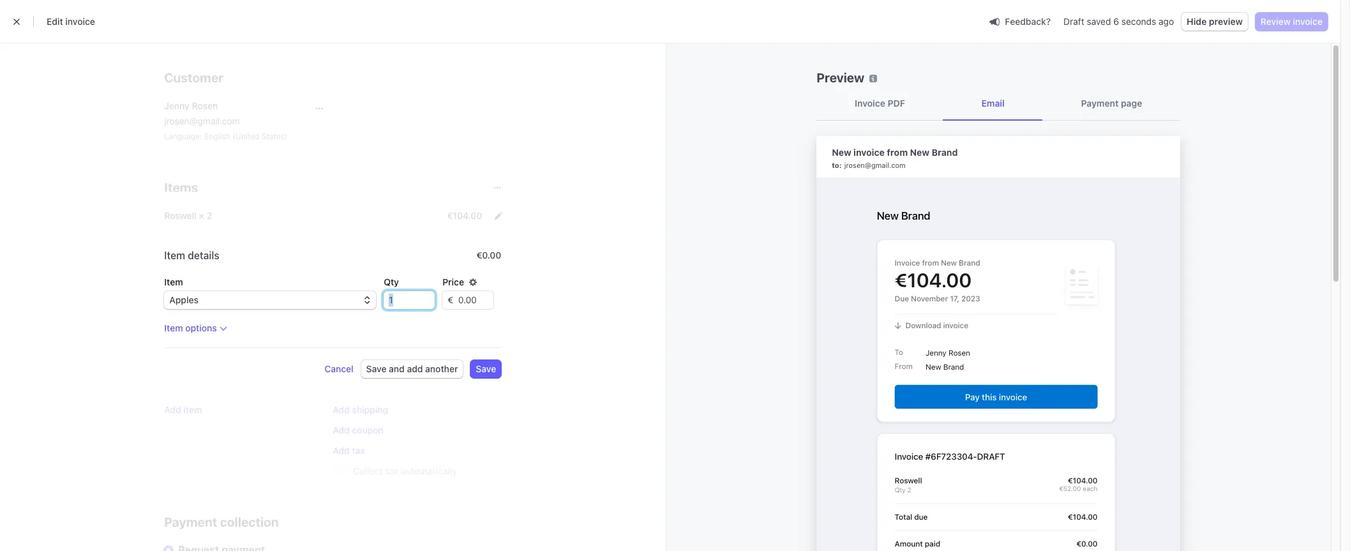 Task type: locate. For each thing, give the bounding box(es) containing it.
payment
[[1081, 98, 1119, 109], [164, 515, 217, 529]]

hide preview button
[[1182, 13, 1248, 31]]

0 horizontal spatial payment
[[164, 515, 217, 529]]

add shipping button
[[333, 404, 388, 416]]

hide
[[1187, 16, 1207, 27]]

jrosen@gmail.com down from
[[845, 161, 906, 169]]

options
[[185, 322, 217, 333]]

2 item from the top
[[164, 276, 183, 287]]

:
[[840, 161, 842, 169]]

apples
[[169, 294, 199, 305]]

qty
[[384, 276, 399, 287]]

tax inside button
[[352, 445, 365, 456]]

item left options
[[164, 322, 183, 333]]

preview
[[1209, 16, 1243, 27]]

invoice pdf
[[855, 98, 905, 109]]

to
[[832, 161, 840, 169]]

0 vertical spatial item
[[164, 250, 185, 261]]

roswell
[[164, 210, 196, 221]]

add item button
[[164, 404, 202, 416]]

add
[[164, 404, 181, 415], [333, 404, 350, 415], [333, 425, 350, 435], [333, 445, 350, 456]]

add for add coupon
[[333, 425, 350, 435]]

item left the details
[[164, 250, 185, 261]]

2 horizontal spatial invoice
[[1293, 16, 1323, 27]]

item up apples
[[164, 276, 183, 287]]

0 horizontal spatial new
[[832, 147, 852, 158]]

0 horizontal spatial jrosen@gmail.com
[[164, 116, 240, 126]]

invoice inside review invoice button
[[1293, 16, 1323, 27]]

and
[[389, 363, 405, 374]]

item
[[164, 250, 185, 261], [164, 276, 183, 287], [164, 322, 183, 333]]

1 horizontal spatial invoice
[[854, 147, 885, 158]]

add up add coupon
[[333, 404, 350, 415]]

feedback? button
[[985, 12, 1056, 30]]

€0.00 text field
[[453, 291, 494, 309]]

new invoice from new brand to : jrosen@gmail.com
[[832, 147, 958, 169]]

payment left 'page'
[[1081, 98, 1119, 109]]

save left and
[[366, 363, 387, 374]]

save for save and add another
[[366, 363, 387, 374]]

add up add tax
[[333, 425, 350, 435]]

tab list containing invoice pdf
[[817, 87, 1181, 121]]

0 horizontal spatial save
[[366, 363, 387, 374]]

tab list
[[817, 87, 1181, 121]]

add down add coupon button
[[333, 445, 350, 456]]

save and add another
[[366, 363, 458, 374]]

save
[[366, 363, 387, 374], [476, 363, 496, 374]]

2
[[207, 210, 212, 221]]

payment inside "tab list"
[[1081, 98, 1119, 109]]

saved
[[1087, 16, 1111, 27]]

svg image
[[495, 212, 503, 220]]

1 horizontal spatial payment
[[1081, 98, 1119, 109]]

0 horizontal spatial tax
[[352, 445, 365, 456]]

payment left collection
[[164, 515, 217, 529]]

€104.00
[[447, 210, 482, 221]]

item
[[183, 404, 202, 415]]

automatically
[[401, 466, 457, 476]]

page
[[1121, 98, 1143, 109]]

item details
[[164, 250, 219, 261]]

add coupon
[[333, 425, 384, 435]]

None text field
[[384, 291, 435, 309]]

1 vertical spatial item
[[164, 276, 183, 287]]

svg image
[[316, 105, 323, 112]]

add tax button
[[333, 444, 365, 457]]

add inside button
[[333, 404, 350, 415]]

1 horizontal spatial new
[[910, 147, 930, 158]]

1 horizontal spatial jrosen@gmail.com
[[845, 161, 906, 169]]

0 horizontal spatial invoice
[[65, 16, 95, 27]]

invoice inside new invoice from new brand to : jrosen@gmail.com
[[854, 147, 885, 158]]

1 vertical spatial payment
[[164, 515, 217, 529]]

brand
[[932, 147, 958, 158]]

roswell × 2
[[164, 210, 212, 221]]

payment for payment collection
[[164, 515, 217, 529]]

save right another
[[476, 363, 496, 374]]

language:
[[164, 132, 202, 141]]

add left 'item'
[[164, 404, 181, 415]]

1 horizontal spatial save
[[476, 363, 496, 374]]

items
[[164, 180, 198, 195]]

hide preview
[[1187, 16, 1243, 27]]

item for item details
[[164, 250, 185, 261]]

add
[[407, 363, 423, 374]]

invoice left from
[[854, 147, 885, 158]]

invoice for new
[[854, 147, 885, 158]]

1 vertical spatial jrosen@gmail.com
[[845, 161, 906, 169]]

1 save from the left
[[366, 363, 387, 374]]

edit
[[47, 16, 63, 27]]

×
[[199, 210, 204, 221]]

jrosen@gmail.com down rosen
[[164, 116, 240, 126]]

new right from
[[910, 147, 930, 158]]

save and add another button
[[361, 360, 463, 378]]

tax for add
[[352, 445, 365, 456]]

3 item from the top
[[164, 322, 183, 333]]

1 item from the top
[[164, 250, 185, 261]]

item for item
[[164, 276, 183, 287]]

apples button
[[164, 291, 376, 309]]

0 vertical spatial jrosen@gmail.com
[[164, 116, 240, 126]]

collect tax automatically
[[353, 466, 457, 476]]

seconds
[[1122, 16, 1157, 27]]

coupon
[[352, 425, 384, 435]]

invoice
[[65, 16, 95, 27], [1293, 16, 1323, 27], [854, 147, 885, 158]]

0 vertical spatial payment
[[1081, 98, 1119, 109]]

1 vertical spatial tax
[[385, 466, 398, 476]]

payment for payment page
[[1081, 98, 1119, 109]]

2 save from the left
[[476, 363, 496, 374]]

cancel button
[[325, 363, 354, 375]]

review invoice
[[1261, 16, 1323, 27]]

new up :
[[832, 147, 852, 158]]

tax
[[352, 445, 365, 456], [385, 466, 398, 476]]

0 vertical spatial tax
[[352, 445, 365, 456]]

invoice right edit
[[65, 16, 95, 27]]

jrosen@gmail.com
[[164, 116, 240, 126], [845, 161, 906, 169]]

item options
[[164, 322, 217, 333]]

draft saved 6 seconds ago
[[1064, 16, 1174, 27]]

new
[[832, 147, 852, 158], [910, 147, 930, 158]]

1 horizontal spatial tax
[[385, 466, 398, 476]]

collection
[[220, 515, 279, 529]]

add for add tax
[[333, 445, 350, 456]]

tax right collect
[[385, 466, 398, 476]]

invoice right 'review'
[[1293, 16, 1323, 27]]

item inside item options button
[[164, 322, 183, 333]]

customer
[[164, 70, 224, 85]]

2 vertical spatial item
[[164, 322, 183, 333]]

collect
[[353, 466, 383, 476]]

jrosen@gmail.com inside new invoice from new brand to : jrosen@gmail.com
[[845, 161, 906, 169]]

6
[[1114, 16, 1119, 27]]

tax down add coupon button
[[352, 445, 365, 456]]

item for item options
[[164, 322, 183, 333]]



Task type: vqa. For each thing, say whether or not it's contained in the screenshot.
Close image
no



Task type: describe. For each thing, give the bounding box(es) containing it.
invoice for edit
[[65, 16, 95, 27]]

review invoice button
[[1256, 13, 1328, 31]]

draft
[[1064, 16, 1085, 27]]

jenny rosen jrosen@gmail.com language: english (united states)
[[164, 100, 288, 141]]

jrosen@gmail.com inside 'jenny rosen jrosen@gmail.com language: english (united states)'
[[164, 116, 240, 126]]

details
[[188, 250, 219, 261]]

cancel
[[325, 363, 354, 374]]

review
[[1261, 16, 1291, 27]]

add for add item
[[164, 404, 181, 415]]

add tax
[[333, 445, 365, 456]]

(united
[[233, 132, 260, 141]]

€0.00
[[477, 250, 501, 261]]

add shipping
[[333, 404, 388, 415]]

another
[[425, 363, 458, 374]]

save button
[[471, 360, 501, 378]]

€ button
[[443, 291, 453, 309]]

invoice for review
[[1293, 16, 1323, 27]]

email
[[982, 98, 1005, 109]]

feedback?
[[1005, 16, 1051, 26]]

2 new from the left
[[910, 147, 930, 158]]

item options button
[[164, 322, 227, 335]]

add coupon button
[[333, 424, 384, 437]]

payment collection
[[164, 515, 279, 529]]

pdf
[[888, 98, 905, 109]]

ago
[[1159, 16, 1174, 27]]

price
[[443, 276, 464, 287]]

preview
[[817, 70, 865, 85]]

states)
[[262, 132, 288, 141]]

jenny
[[164, 100, 190, 111]]

1 new from the left
[[832, 147, 852, 158]]

save for save
[[476, 363, 496, 374]]

from
[[887, 147, 908, 158]]

shipping
[[352, 404, 388, 415]]

tax for collect
[[385, 466, 398, 476]]

add for add shipping
[[333, 404, 350, 415]]

english
[[205, 132, 231, 141]]

edit invoice
[[47, 16, 95, 27]]

rosen
[[192, 100, 218, 111]]

invoice
[[855, 98, 886, 109]]

add item
[[164, 404, 202, 415]]

€
[[448, 294, 453, 305]]

payment page
[[1081, 98, 1143, 109]]



